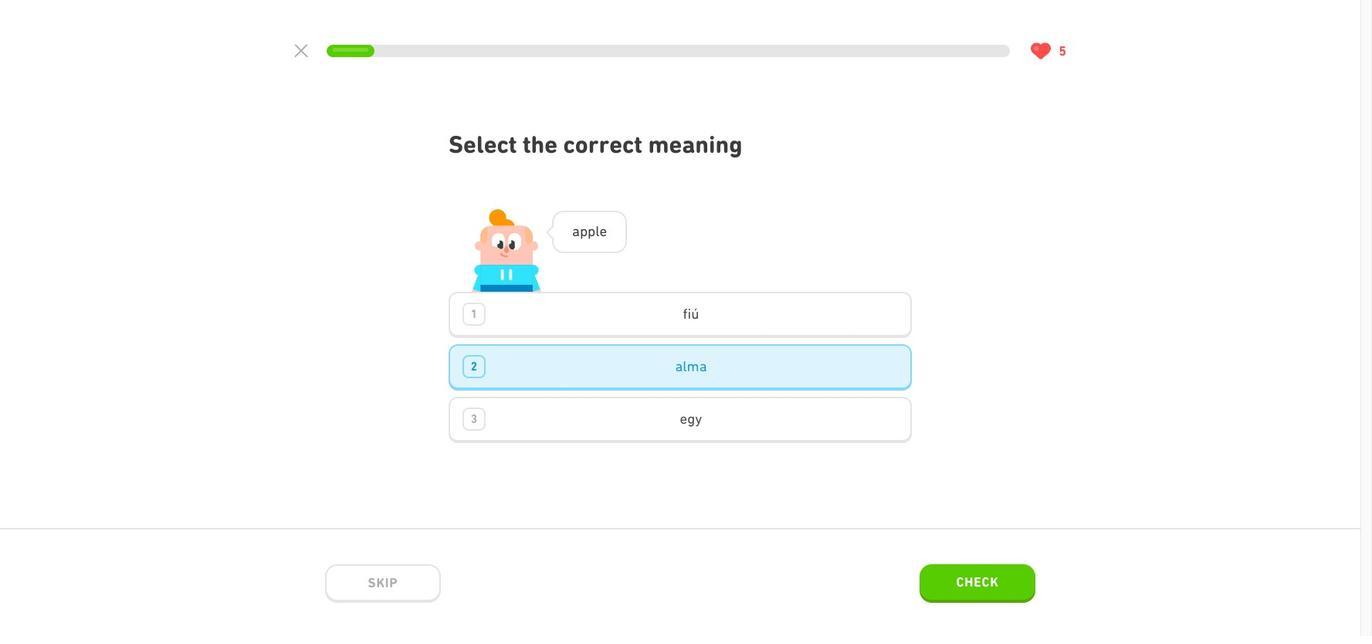Task type: locate. For each thing, give the bounding box(es) containing it.
correct
[[564, 130, 643, 159]]

None radio
[[449, 397, 912, 443]]

skip
[[368, 575, 398, 591]]

meaning
[[649, 130, 743, 159]]

None radio
[[449, 292, 912, 338], [449, 345, 912, 391], [449, 292, 912, 338], [449, 345, 912, 391]]

1
[[471, 307, 478, 321]]

select the correct meaning
[[449, 130, 743, 159]]

none radio containing egy
[[449, 397, 912, 443]]

egy
[[680, 411, 703, 427]]

progress bar
[[327, 45, 1010, 57]]

3
[[471, 412, 478, 426]]

skip button
[[325, 565, 441, 603]]

select
[[449, 130, 517, 159]]

fiú
[[683, 306, 700, 322]]



Task type: vqa. For each thing, say whether or not it's contained in the screenshot.


Task type: describe. For each thing, give the bounding box(es) containing it.
check
[[957, 575, 999, 590]]

check button
[[920, 565, 1036, 603]]

2
[[471, 360, 478, 374]]

apple
[[572, 223, 608, 240]]

alma
[[676, 358, 707, 374]]

the
[[523, 130, 558, 159]]

choice option group
[[449, 292, 912, 443]]

5
[[1060, 43, 1067, 59]]



